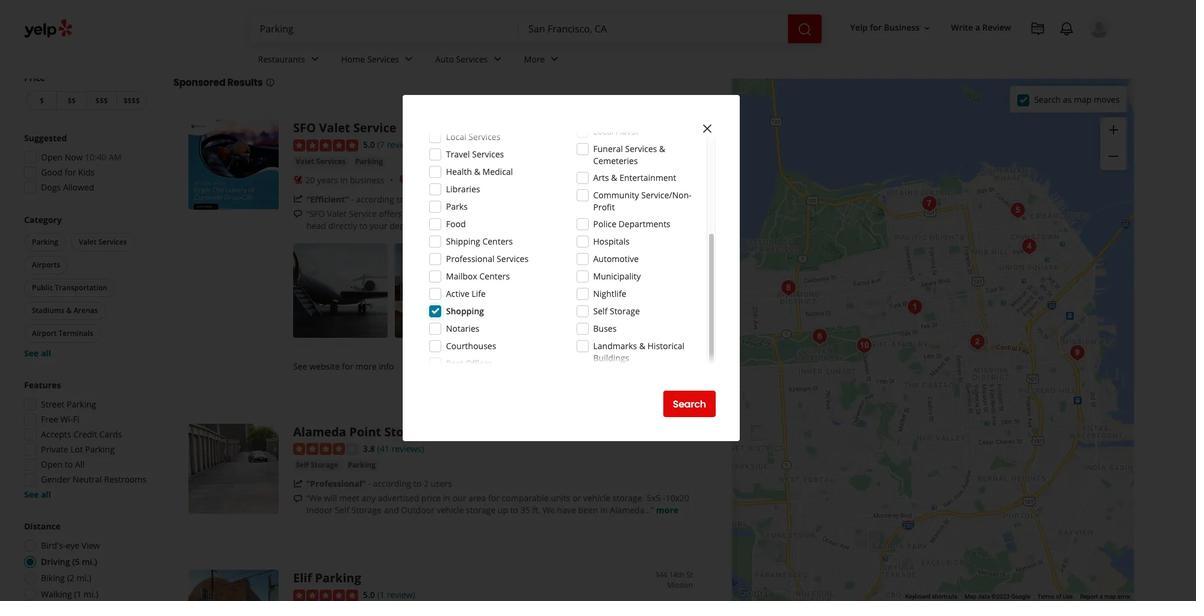 Task type: locate. For each thing, give the bounding box(es) containing it.
0 vertical spatial according
[[356, 194, 394, 205]]

16 speech v2 image
[[293, 210, 303, 219]]

0 horizontal spatial -
[[351, 194, 354, 205]]

1 vertical spatial reviews)
[[392, 443, 424, 455]]

to left '2' on the left bottom of page
[[413, 479, 422, 490]]

0 vertical spatial reviews)
[[387, 139, 419, 150]]

distance
[[24, 521, 61, 533]]

local services
[[446, 131, 500, 143]]

search image
[[797, 22, 812, 36]]

1 vertical spatial 5.0 link
[[363, 589, 375, 602]]

16 speech v2 image
[[293, 495, 303, 505]]

2 vertical spatial service
[[520, 220, 548, 232]]

years
[[317, 174, 338, 186]]

2 horizontal spatial 24 chevron down v2 image
[[547, 52, 562, 66]]

self
[[593, 306, 608, 317], [296, 461, 309, 471], [335, 505, 349, 517]]

mi.) down biking (2 mi.)
[[84, 589, 98, 601]]

& inside funeral services & cemeteries
[[659, 143, 665, 155]]

valet
[[440, 208, 459, 220]]

elif
[[293, 571, 312, 587]]

1 vertical spatial parking link
[[345, 460, 378, 472]]

1 vertical spatial view
[[82, 541, 100, 552]]

top 10 best parking near san francisco, california
[[173, 43, 530, 63]]

2 5 star rating image from the top
[[293, 591, 358, 602]]

service down international
[[520, 220, 548, 232]]

2 24 chevron down v2 image from the left
[[490, 52, 505, 66]]

valet services inside group
[[79, 237, 127, 247]]

open up good
[[41, 152, 63, 163]]

services inside group
[[98, 237, 127, 247]]

services up travel services
[[469, 131, 500, 143]]

funeral services & cemeteries
[[593, 143, 665, 167]]

or
[[573, 493, 581, 505]]

1 vertical spatial 16 trending v2 image
[[293, 480, 303, 489]]

(41 reviews) link
[[377, 442, 424, 455]]

self storage down 3.8 star rating image
[[296, 461, 338, 471]]

biking
[[41, 573, 65, 584]]

& for health & medical
[[474, 166, 480, 178]]

buildings
[[593, 353, 629, 364]]

sfo valet service image
[[188, 120, 279, 210]]

international
[[520, 208, 571, 220]]

5.0 for parking
[[363, 590, 375, 602]]

see all down airport
[[24, 348, 51, 359]]

police departments
[[593, 219, 670, 230]]

5 star rating image
[[293, 139, 358, 151], [293, 591, 358, 602]]

mi.)
[[82, 557, 97, 568], [77, 573, 91, 584], [84, 589, 98, 601]]

local up funeral
[[593, 126, 614, 137]]

to left your
[[359, 220, 367, 232]]

airport terminals
[[32, 329, 93, 339]]

group containing category
[[22, 214, 149, 360]]

- up any
[[368, 479, 371, 490]]

all
[[41, 348, 51, 359], [41, 489, 51, 501]]

shopping
[[446, 306, 484, 317]]

services up health & medical
[[472, 149, 504, 160]]

& for arts & entertainment
[[611, 172, 617, 184]]

1 vertical spatial see all
[[24, 489, 51, 501]]

valet services up transportation
[[79, 237, 127, 247]]

elif parking image
[[966, 330, 990, 354]]

in left our
[[443, 493, 450, 505]]

2 horizontal spatial sfo
[[503, 208, 518, 220]]

services down "shipping centers"
[[497, 253, 529, 265]]

a right write at top
[[975, 22, 980, 33]]

reviews) inside "(41 reviews)" link
[[392, 443, 424, 455]]

reviews) right (7
[[387, 139, 419, 150]]

2 vertical spatial -
[[663, 493, 666, 505]]

reviews) inside (7 reviews) link
[[387, 139, 419, 150]]

more for service
[[634, 220, 656, 232]]

see all button down the gender
[[24, 489, 51, 501]]

1 horizontal spatial self storage
[[593, 306, 640, 317]]

0 vertical spatial service
[[353, 120, 396, 136]]

search down website
[[673, 398, 706, 411]]

mi.) right (2
[[77, 573, 91, 584]]

valet inside group
[[79, 237, 97, 247]]

1 vertical spatial service
[[349, 208, 377, 220]]

more down 10x20
[[656, 505, 678, 517]]

reviews)
[[387, 139, 419, 150], [392, 443, 424, 455]]

valet services link
[[293, 156, 348, 168]]

map
[[1074, 94, 1092, 105], [1104, 594, 1116, 601]]

1 vertical spatial self
[[296, 461, 309, 471]]

for
[[870, 22, 882, 33], [65, 167, 76, 178], [342, 361, 353, 372], [488, 493, 500, 505]]

1 vertical spatial sfo
[[503, 208, 518, 220]]

home services link
[[332, 43, 426, 78]]

services left 24 chevron down v2 image
[[367, 53, 399, 65]]

20
[[305, 174, 315, 186]]

zoom out image
[[1106, 149, 1121, 164]]

sfo right 'at'
[[503, 208, 518, 220]]

0 vertical spatial all
[[41, 348, 51, 359]]

now
[[65, 152, 83, 163]]

parking
[[254, 43, 310, 63], [355, 156, 383, 167], [32, 237, 58, 247], [67, 399, 96, 411], [85, 444, 115, 456], [348, 461, 376, 471], [315, 571, 361, 587]]

0 vertical spatial valet services button
[[293, 156, 348, 168]]

valet services button up years
[[293, 156, 348, 168]]

all down airport
[[41, 348, 51, 359]]

- for "efficient"
[[351, 194, 354, 205]]

1 see all button from the top
[[24, 348, 51, 359]]

self up buses
[[593, 306, 608, 317]]

16 trending v2 image up 16 speech v2 icon at the bottom left of the page
[[293, 480, 303, 489]]

0 horizontal spatial valet services button
[[71, 234, 135, 252]]

1 horizontal spatial 24 chevron down v2 image
[[490, 52, 505, 66]]

0 horizontal spatial vehicle
[[437, 505, 464, 517]]

0 vertical spatial self storage
[[593, 306, 640, 317]]

search button
[[663, 391, 716, 418]]

keyboard shortcuts
[[905, 594, 957, 601]]

valet services for valet services button to the bottom
[[79, 237, 127, 247]]

(7 reviews) link
[[377, 138, 419, 151]]

open for open to all
[[41, 459, 63, 471]]

vehicle up been
[[583, 493, 610, 505]]

our
[[453, 493, 466, 505]]

0 vertical spatial 16 info v2 image
[[698, 50, 708, 59]]

1 horizontal spatial valet services button
[[293, 156, 348, 168]]

5 star rating image for valet
[[293, 139, 358, 151]]

mi.) right (5
[[82, 557, 97, 568]]

2 see all button from the top
[[24, 489, 51, 501]]

1 horizontal spatial (1
[[377, 590, 385, 602]]

local for local services
[[446, 131, 466, 143]]

yelp for business
[[850, 22, 920, 33]]

0 horizontal spatial a
[[975, 22, 980, 33]]

auto services link
[[426, 43, 514, 78]]

24 chevron down v2 image inside more link
[[547, 52, 562, 66]]

to
[[396, 194, 404, 205], [359, 220, 367, 232], [65, 459, 73, 471], [413, 479, 422, 490], [510, 505, 518, 517]]

0 vertical spatial search
[[1034, 94, 1061, 105]]

5 star rating image down the elif parking
[[293, 591, 358, 602]]

16 info v2 image
[[698, 50, 708, 59], [265, 78, 275, 87]]

services right auto on the left of page
[[456, 53, 488, 65]]

0 horizontal spatial self storage
[[296, 461, 338, 471]]

& right arts
[[611, 172, 617, 184]]

fi
[[73, 414, 79, 426]]

self storage down the nightlife
[[593, 306, 640, 317]]

departing
[[390, 220, 428, 232]]

service down "efficient" - according to 1 user
[[349, 208, 377, 220]]

1 vertical spatial more link
[[656, 505, 678, 517]]

kezar parking lot image
[[852, 334, 876, 358]]

see all for category
[[24, 348, 51, 359]]

0 horizontal spatial local
[[446, 131, 466, 143]]

"efficient" - according to 1 user
[[306, 194, 431, 205]]

health & medical
[[446, 166, 513, 178]]

automotive
[[593, 253, 639, 265]]

5 star rating image up valet services link on the top
[[293, 139, 358, 151]]

1 vertical spatial 5.0
[[363, 590, 375, 602]]

- down 20 years in business
[[351, 194, 354, 205]]

1 vertical spatial all
[[41, 489, 51, 501]]

to inside ""sfo valet service offers curbside valet parking at sfo international airport. check-in online, then head directly to your departing terminal. an sfo valet service representative will…""
[[359, 220, 367, 232]]

airport terminals button
[[24, 325, 101, 343]]

0 horizontal spatial 24 chevron down v2 image
[[307, 52, 322, 66]]

in right years
[[340, 174, 348, 186]]

10x20
[[666, 493, 689, 505]]

None search field
[[250, 14, 824, 43]]

more link for sfo valet service
[[634, 220, 656, 232]]

see up distance
[[24, 489, 39, 501]]

(7 reviews)
[[377, 139, 419, 150]]

0 vertical spatial sfo
[[293, 120, 316, 136]]

in right been
[[600, 505, 608, 517]]

parking up fi
[[67, 399, 96, 411]]

24 chevron down v2 image right restaurants
[[307, 52, 322, 66]]

1 see all from the top
[[24, 348, 51, 359]]

more link
[[634, 220, 656, 232], [656, 505, 678, 517]]

to left 1
[[396, 194, 404, 205]]

self storage link
[[293, 460, 341, 472]]

portfolio
[[637, 285, 671, 296]]

life
[[472, 288, 486, 300]]

according up advertised
[[373, 479, 411, 490]]

$ button
[[26, 91, 56, 110]]

more down 'online,'
[[634, 220, 656, 232]]

as
[[1063, 94, 1072, 105]]

& left the arenas
[[66, 306, 72, 316]]

see all button down airport
[[24, 348, 51, 359]]

parking button up airports
[[24, 234, 66, 252]]

& inside button
[[66, 306, 72, 316]]

parking right "best"
[[254, 43, 310, 63]]

"sfo
[[306, 208, 325, 220]]

use
[[1063, 594, 1073, 601]]

price group
[[24, 72, 149, 113]]

0 horizontal spatial self
[[296, 461, 309, 471]]

parking down 3.8
[[348, 461, 376, 471]]

0 vertical spatial see all button
[[24, 348, 51, 359]]

0 vertical spatial 16 trending v2 image
[[293, 195, 303, 204]]

view down landmarks
[[618, 359, 641, 373]]

error
[[1118, 594, 1130, 601]]

stadiums
[[32, 306, 64, 316]]

services
[[367, 53, 399, 65], [456, 53, 488, 65], [469, 131, 500, 143], [625, 143, 657, 155], [472, 149, 504, 160], [316, 156, 346, 167], [98, 237, 127, 247], [497, 253, 529, 265]]

mi.) for driving (5 mi.)
[[82, 557, 97, 568]]

1 vertical spatial see all button
[[24, 489, 51, 501]]

parking link up business
[[353, 156, 385, 168]]

north beach parking garage image
[[1006, 198, 1030, 222]]

profit
[[593, 202, 615, 213]]

parking link for point
[[345, 460, 378, 472]]

2 open from the top
[[41, 459, 63, 471]]

price
[[421, 493, 441, 505]]

2 see all from the top
[[24, 489, 51, 501]]

stadiums & arenas
[[32, 306, 98, 316]]

5.0 link left (7
[[363, 138, 375, 151]]

24 chevron down v2 image inside auto services link
[[490, 52, 505, 66]]

parking link down 3.8
[[345, 460, 378, 472]]

elif parking image
[[966, 330, 990, 354]]

credit
[[73, 429, 97, 441]]

0 vertical spatial 5.0
[[363, 139, 375, 150]]

centers
[[482, 236, 513, 247], [479, 271, 510, 282]]

for right yelp
[[870, 22, 882, 33]]

0 vertical spatial open
[[41, 152, 63, 163]]

best
[[220, 43, 252, 63]]

0 vertical spatial mi.)
[[82, 557, 97, 568]]

reviews) right (41
[[392, 443, 424, 455]]

24 chevron down v2 image
[[307, 52, 322, 66], [490, 52, 505, 66], [547, 52, 562, 66]]

5.0 link left (1 review) link
[[363, 589, 375, 602]]

see down airport
[[24, 348, 39, 359]]

storage down 3.8 star rating image
[[311, 461, 338, 471]]

16 trending v2 image up 16 speech v2 image
[[293, 195, 303, 204]]

1 vertical spatial valet services
[[79, 237, 127, 247]]

good
[[41, 167, 62, 178]]

buses
[[593, 323, 617, 335]]

according for "efficient"
[[356, 194, 394, 205]]

map right as
[[1074, 94, 1092, 105]]

& down camino
[[659, 143, 665, 155]]

5x5
[[647, 493, 661, 505]]

1 horizontal spatial local
[[593, 126, 614, 137]]

0 vertical spatial view
[[618, 359, 641, 373]]

reviews) for sfo valet service
[[387, 139, 419, 150]]

1 horizontal spatial a
[[1100, 594, 1103, 601]]

lot
[[70, 444, 83, 456]]

option group
[[20, 521, 149, 602]]

0 vertical spatial self
[[593, 306, 608, 317]]

16 trending v2 image
[[293, 195, 303, 204], [293, 480, 303, 489]]

projects image
[[1031, 22, 1045, 36]]

view
[[618, 359, 641, 373], [82, 541, 100, 552]]

self storage button
[[293, 460, 341, 472]]

2 vertical spatial parking button
[[345, 460, 378, 472]]

2 horizontal spatial -
[[663, 493, 666, 505]]

am
[[109, 152, 122, 163]]

1 vertical spatial mi.)
[[77, 573, 91, 584]]

1 horizontal spatial 16 info v2 image
[[698, 50, 708, 59]]

storage inside '"we will meet any advertised price in our area for comparable units or vehicle storage. 5x5 -10x20 indoor self storage and outdoor vehicle storage up to 35 ft. we have been in alameda…"'
[[351, 505, 382, 517]]

0 vertical spatial a
[[975, 22, 980, 33]]

service up (7
[[353, 120, 396, 136]]

0 vertical spatial vehicle
[[583, 493, 610, 505]]

storage inside button
[[311, 461, 338, 471]]

0 vertical spatial valet services
[[296, 156, 346, 167]]

24 chevron down v2 image right more
[[547, 52, 562, 66]]

see left website
[[293, 361, 307, 372]]

5.0 link for parking
[[363, 589, 375, 602]]

open down private
[[41, 459, 63, 471]]

2 vertical spatial self
[[335, 505, 349, 517]]

in left 'online,'
[[632, 208, 639, 220]]

2 16 trending v2 image from the top
[[293, 480, 303, 489]]

centers for shipping centers
[[482, 236, 513, 247]]

group
[[1100, 117, 1127, 170], [20, 132, 149, 197], [22, 214, 149, 360], [20, 380, 149, 501]]

- right 5x5
[[663, 493, 666, 505]]

2 5.0 link from the top
[[363, 589, 375, 602]]

self inside '"we will meet any advertised price in our area for comparable units or vehicle storage. 5x5 -10x20 indoor self storage and outdoor vehicle storage up to 35 ft. we have been in alameda…"'
[[335, 505, 349, 517]]

5.0 left '(1 review)'
[[363, 590, 375, 602]]

parking button down 3.8
[[345, 460, 378, 472]]

1 horizontal spatial -
[[368, 479, 371, 490]]

& up view website
[[639, 341, 645, 352]]

& right the owned
[[468, 174, 474, 186]]

alamo square parking image
[[903, 295, 927, 319]]

0 vertical spatial parking button
[[353, 156, 385, 168]]

any
[[362, 493, 376, 505]]

0 vertical spatial -
[[351, 194, 354, 205]]

(1 inside option group
[[74, 589, 81, 601]]

sort:
[[597, 49, 616, 60]]

stadiums & arenas button
[[24, 302, 106, 320]]

2 vertical spatial sfo
[[480, 220, 496, 232]]

parking link for valet
[[353, 156, 385, 168]]

according
[[356, 194, 394, 205], [373, 479, 411, 490]]

representative
[[550, 220, 607, 232]]

2 horizontal spatial self
[[593, 306, 608, 317]]

1 16 trending v2 image from the top
[[293, 195, 303, 204]]

1 horizontal spatial search
[[1034, 94, 1061, 105]]

24 chevron down v2 image for restaurants
[[307, 52, 322, 66]]

1 horizontal spatial vehicle
[[583, 493, 610, 505]]

0 vertical spatial more link
[[634, 220, 656, 232]]

airports button
[[24, 256, 68, 274]]

24 chevron down v2 image for auto services
[[490, 52, 505, 66]]

0 horizontal spatial view
[[82, 541, 100, 552]]

1 horizontal spatial map
[[1104, 594, 1116, 601]]

centers up professional services
[[482, 236, 513, 247]]

search left as
[[1034, 94, 1061, 105]]

16 years in business v2 image
[[293, 175, 303, 185]]

24 chevron down v2 image right auto services
[[490, 52, 505, 66]]

vehicle down our
[[437, 505, 464, 517]]

1 vertical spatial according
[[373, 479, 411, 490]]

16 trending v2 image for "efficient"
[[293, 195, 303, 204]]

0 vertical spatial parking link
[[353, 156, 385, 168]]

in
[[340, 174, 348, 186], [632, 208, 639, 220], [443, 493, 450, 505], [600, 505, 608, 517]]

1 all from the top
[[41, 348, 51, 359]]

price
[[24, 72, 45, 84]]

1 vertical spatial self storage
[[296, 461, 338, 471]]

valet up transportation
[[79, 237, 97, 247]]

1 horizontal spatial self
[[335, 505, 349, 517]]

to left all
[[65, 459, 73, 471]]

services down flavor
[[625, 143, 657, 155]]

map left error
[[1104, 594, 1116, 601]]

zoom in image
[[1106, 123, 1121, 137]]

more link down 10x20
[[656, 505, 678, 517]]

services inside funeral services & cemeteries
[[625, 143, 657, 155]]

more for storage
[[656, 505, 678, 517]]

3.8
[[363, 443, 375, 455]]

0 vertical spatial 5.0 link
[[363, 138, 375, 151]]

2 vertical spatial more
[[656, 505, 678, 517]]

0 horizontal spatial (1
[[74, 589, 81, 601]]

2 5.0 from the top
[[363, 590, 375, 602]]

search for search
[[673, 398, 706, 411]]

according down business
[[356, 194, 394, 205]]

local for local flavor
[[593, 126, 614, 137]]

1 5.0 from the top
[[363, 139, 375, 150]]

parking down category
[[32, 237, 58, 247]]

valet services up years
[[296, 156, 346, 167]]

0 horizontal spatial valet services
[[79, 237, 127, 247]]

suggested
[[24, 132, 67, 144]]

1 horizontal spatial valet services
[[296, 156, 346, 167]]

storage inside "search" 'dialog'
[[610, 306, 640, 317]]

0 vertical spatial map
[[1074, 94, 1092, 105]]

search inside button
[[673, 398, 706, 411]]

1 vertical spatial a
[[1100, 594, 1103, 601]]

walking
[[41, 589, 72, 601]]

16 trending v2 image for "professional"
[[293, 480, 303, 489]]

1 vertical spatial 5 star rating image
[[293, 591, 358, 602]]

lombard street garage image
[[917, 192, 941, 216]]

0 horizontal spatial search
[[673, 398, 706, 411]]

a for write
[[975, 22, 980, 33]]

24 chevron down v2 image for more
[[547, 52, 562, 66]]

more
[[524, 53, 545, 65]]

driving
[[41, 557, 70, 568]]

24 chevron down v2 image inside restaurants link
[[307, 52, 322, 66]]

1 vertical spatial open
[[41, 459, 63, 471]]

to left 35 on the bottom of page
[[510, 505, 518, 517]]

all down the gender
[[41, 489, 51, 501]]

parking at the exchange image
[[1065, 341, 1090, 365]]

1 vertical spatial 16 info v2 image
[[265, 78, 275, 87]]

1 vertical spatial -
[[368, 479, 371, 490]]

google image
[[735, 586, 775, 602]]

1 vertical spatial search
[[673, 398, 706, 411]]

arts & entertainment
[[593, 172, 676, 184]]

3.8 star rating image
[[293, 444, 358, 456]]

search dialog
[[0, 0, 1196, 602]]

1 vertical spatial map
[[1104, 594, 1116, 601]]

0 horizontal spatial map
[[1074, 94, 1092, 105]]

1 open from the top
[[41, 152, 63, 163]]

2 all from the top
[[41, 489, 51, 501]]

map for moves
[[1074, 94, 1092, 105]]

a for report
[[1100, 594, 1103, 601]]

& down travel services
[[474, 166, 480, 178]]

valet up 20
[[296, 156, 314, 167]]

self down meet
[[335, 505, 349, 517]]

0 vertical spatial more
[[634, 220, 656, 232]]

local up the travel
[[446, 131, 466, 143]]

search as map moves
[[1034, 94, 1120, 105]]

municipality
[[593, 271, 641, 282]]

write a review
[[951, 22, 1011, 33]]

view right the eye
[[82, 541, 100, 552]]

2 vertical spatial mi.)
[[84, 589, 98, 601]]

parking button up business
[[353, 156, 385, 168]]

1 5.0 link from the top
[[363, 138, 375, 151]]

1 24 chevron down v2 image from the left
[[307, 52, 322, 66]]

5.0 left (7
[[363, 139, 375, 150]]

& inside landmarks & historical buildings
[[639, 341, 645, 352]]

0 vertical spatial see all
[[24, 348, 51, 359]]

map region
[[633, 0, 1196, 602]]

centers down professional services
[[479, 271, 510, 282]]

professional services
[[446, 253, 529, 265]]

3 24 chevron down v2 image from the left
[[547, 52, 562, 66]]

0 vertical spatial centers
[[482, 236, 513, 247]]

1 5 star rating image from the top
[[293, 139, 358, 151]]

1 vertical spatial centers
[[479, 271, 510, 282]]

travel services
[[446, 149, 504, 160]]

0 vertical spatial 5 star rating image
[[293, 139, 358, 151]]



Task type: describe. For each thing, give the bounding box(es) containing it.
©2023
[[991, 594, 1010, 601]]

(2
[[67, 573, 74, 584]]

notifications image
[[1059, 22, 1074, 36]]

flavor
[[616, 126, 640, 137]]

entertainment
[[620, 172, 676, 184]]

map for error
[[1104, 594, 1116, 601]]

all for category
[[41, 348, 51, 359]]

for right website
[[342, 361, 353, 372]]

for up dogs allowed at top left
[[65, 167, 76, 178]]

mailbox
[[446, 271, 477, 282]]

according for "professional"
[[373, 479, 411, 490]]

& for stadiums & arenas
[[66, 306, 72, 316]]

open for open now 10:40 am
[[41, 152, 63, 163]]

(1 review)
[[377, 590, 415, 602]]

$$$$
[[123, 96, 140, 106]]

website
[[309, 361, 340, 372]]

check-
[[605, 208, 632, 220]]

for inside button
[[870, 22, 882, 33]]

group containing suggested
[[20, 132, 149, 197]]

(1 inside (1 review) link
[[377, 590, 385, 602]]

storage.
[[613, 493, 644, 505]]

1 vertical spatial vehicle
[[437, 505, 464, 517]]

16 family owned v2 image
[[399, 175, 409, 185]]

open now 10:40 am
[[41, 152, 122, 163]]

alameda point storage image
[[188, 424, 279, 514]]

mi.) for walking (1 mi.)
[[84, 589, 98, 601]]

reviews) for alameda point storage
[[392, 443, 424, 455]]

storage up "(41 reviews)" link
[[384, 424, 430, 440]]

valet down 'at'
[[498, 220, 517, 232]]

- inside '"we will meet any advertised price in our area for comparable units or vehicle storage. 5x5 -10x20 indoor self storage and outdoor vehicle storage up to 35 ft. we have been in alameda…"'
[[663, 493, 666, 505]]

see all for features
[[24, 489, 51, 501]]

see portfolio link
[[598, 244, 693, 338]]

view website
[[618, 359, 681, 373]]

then
[[670, 208, 688, 220]]

terminals
[[59, 329, 93, 339]]

san
[[351, 43, 379, 63]]

valet up valet services link on the top
[[319, 120, 350, 136]]

3.8 link
[[363, 442, 375, 455]]

dogs
[[41, 182, 61, 193]]

report a map error
[[1080, 594, 1130, 601]]

more link
[[514, 43, 571, 78]]

allowed
[[63, 182, 94, 193]]

open to all
[[41, 459, 85, 471]]

professional
[[446, 253, 494, 265]]

services inside "link"
[[367, 53, 399, 65]]

"professional" - according to 2 users
[[306, 479, 452, 490]]

neutral
[[72, 474, 102, 486]]

parking button for alameda point storage
[[345, 460, 378, 472]]

valet up the directly
[[327, 208, 347, 220]]

terminal.
[[430, 220, 465, 232]]

1 vertical spatial valet services button
[[71, 234, 135, 252]]

$$$$ button
[[116, 91, 147, 110]]

search for search as map moves
[[1034, 94, 1061, 105]]

parking up business
[[355, 156, 383, 167]]

will…"
[[609, 220, 632, 232]]

16 chevron down v2 image
[[922, 23, 932, 33]]

1860
[[625, 120, 641, 130]]

home services
[[341, 53, 399, 65]]

valet services for the right valet services button
[[296, 156, 346, 167]]

24 chevron down v2 image
[[402, 52, 416, 66]]

online,
[[641, 208, 668, 220]]

category
[[24, 214, 62, 226]]

landmarks
[[593, 341, 637, 352]]

california
[[459, 43, 530, 63]]

close image
[[700, 121, 714, 136]]

all for features
[[41, 489, 51, 501]]

see down municipality
[[621, 285, 635, 296]]

to inside '"we will meet any advertised price in our area for comparable units or vehicle storage. 5x5 -10x20 indoor self storage and outdoor vehicle storage up to 35 ft. we have been in alameda…"'
[[510, 505, 518, 517]]

sutter stockton garage image
[[1017, 234, 1041, 259]]

health
[[446, 166, 472, 178]]

advertised
[[378, 493, 419, 505]]

community
[[593, 190, 639, 201]]

mission
[[667, 581, 693, 591]]

area
[[468, 493, 486, 505]]

geary mall garage image
[[776, 276, 801, 300]]

"we
[[306, 493, 322, 505]]

in inside ""sfo valet service offers curbside valet parking at sfo international airport. check-in online, then head directly to your departing terminal. an sfo valet service representative will…""
[[632, 208, 639, 220]]

5 star rating image for parking
[[293, 591, 358, 602]]

write
[[951, 22, 973, 33]]

5.0 for valet
[[363, 139, 375, 150]]

self storage inside "search" 'dialog'
[[593, 306, 640, 317]]

review
[[982, 22, 1011, 33]]

review)
[[387, 590, 415, 602]]

1 vertical spatial more
[[355, 361, 377, 372]]

st
[[686, 571, 693, 581]]

parking button for sfo valet service
[[353, 156, 385, 168]]

10:40
[[85, 152, 106, 163]]

mi.) for biking (2 mi.)
[[77, 573, 91, 584]]

auto
[[435, 53, 454, 65]]

been
[[578, 505, 598, 517]]

music concourse parking image
[[808, 325, 832, 349]]

meet
[[339, 493, 359, 505]]

google
[[1011, 594, 1030, 601]]

sfo valet service
[[293, 120, 396, 136]]

elif parking link
[[293, 571, 361, 587]]

private
[[41, 444, 68, 456]]

at
[[493, 208, 500, 220]]

comparable
[[502, 493, 549, 505]]

biking (2 mi.)
[[41, 573, 91, 584]]

see all button for features
[[24, 489, 51, 501]]

service for "sfo valet service offers curbside valet parking at sfo international airport. check-in online, then head directly to your departing terminal. an sfo valet service representative will…"
[[349, 208, 377, 220]]

parking right elif
[[315, 571, 361, 587]]

(41
[[377, 443, 389, 455]]

more link for alameda point storage
[[656, 505, 678, 517]]

good for kids
[[41, 167, 95, 178]]

for inside '"we will meet any advertised price in our area for comparable units or vehicle storage. 5x5 -10x20 indoor self storage and outdoor vehicle storage up to 35 ft. we have been in alameda…"'
[[488, 493, 500, 505]]

0 horizontal spatial 16 info v2 image
[[265, 78, 275, 87]]

point
[[349, 424, 381, 440]]

self storage inside self storage button
[[296, 461, 338, 471]]

near
[[313, 43, 348, 63]]

map data ©2023 google
[[965, 594, 1030, 601]]

sponsored results
[[173, 76, 263, 90]]

kids
[[78, 167, 95, 178]]

transportation
[[55, 283, 107, 293]]

1 horizontal spatial view
[[618, 359, 641, 373]]

centers for mailbox centers
[[479, 271, 510, 282]]

landmarks & historical buildings
[[593, 341, 684, 364]]

operated
[[476, 174, 512, 186]]

business categories element
[[248, 43, 1110, 78]]

service for sfo valet service
[[353, 120, 396, 136]]

driving (5 mi.)
[[41, 557, 97, 568]]

terms of use
[[1037, 594, 1073, 601]]

0 horizontal spatial sfo
[[293, 120, 316, 136]]

mailbox centers
[[446, 271, 510, 282]]

historical
[[648, 341, 684, 352]]

- for "professional"
[[368, 479, 371, 490]]

self inside button
[[296, 461, 309, 471]]

1 vertical spatial parking button
[[24, 234, 66, 252]]

& for landmarks & historical buildings
[[639, 341, 645, 352]]

option group containing distance
[[20, 521, 149, 602]]

35
[[520, 505, 530, 517]]

indoor
[[306, 505, 333, 517]]

storage
[[466, 505, 496, 517]]

services up years
[[316, 156, 346, 167]]

group containing features
[[20, 380, 149, 501]]

5.0 link for valet
[[363, 138, 375, 151]]

sfo valet service link
[[293, 120, 396, 136]]

top
[[173, 43, 200, 63]]

user actions element
[[841, 15, 1127, 89]]

camino
[[651, 120, 677, 130]]

self inside "search" 'dialog'
[[593, 306, 608, 317]]

see all button for category
[[24, 348, 51, 359]]

dogs allowed
[[41, 182, 94, 193]]

offices
[[465, 358, 493, 370]]

1 horizontal spatial sfo
[[480, 220, 496, 232]]

up
[[498, 505, 508, 517]]

parking down cards on the left bottom of the page
[[85, 444, 115, 456]]

funeral
[[593, 143, 623, 155]]

map
[[965, 594, 977, 601]]

(5
[[72, 557, 80, 568]]



Task type: vqa. For each thing, say whether or not it's contained in the screenshot.
'16 chevron down v2' icon to the right
no



